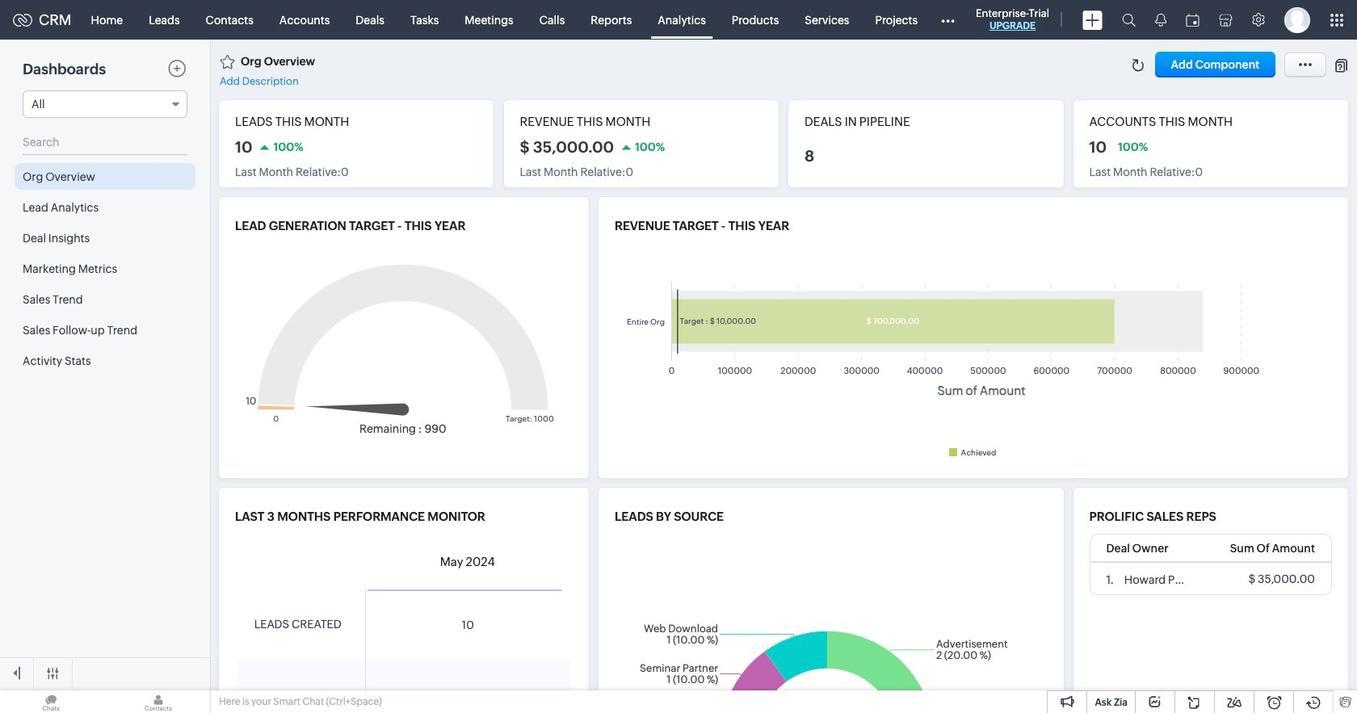 Task type: describe. For each thing, give the bounding box(es) containing it.
search element
[[1112, 0, 1146, 40]]

logo image
[[13, 13, 32, 26]]

profile image
[[1285, 7, 1310, 33]]

create menu image
[[1083, 10, 1103, 29]]

profile element
[[1275, 0, 1320, 39]]

Other Modules field
[[931, 7, 966, 33]]

search image
[[1122, 13, 1136, 27]]



Task type: vqa. For each thing, say whether or not it's contained in the screenshot.
Search "icon"
yes



Task type: locate. For each thing, give the bounding box(es) containing it.
calendar image
[[1186, 13, 1200, 26]]

signals image
[[1155, 13, 1167, 27]]

contacts image
[[107, 691, 209, 713]]

create menu element
[[1073, 0, 1112, 39]]

signals element
[[1146, 0, 1176, 40]]

chats image
[[0, 691, 102, 713]]

Search text field
[[23, 130, 187, 154]]

None field
[[23, 90, 187, 118]]



